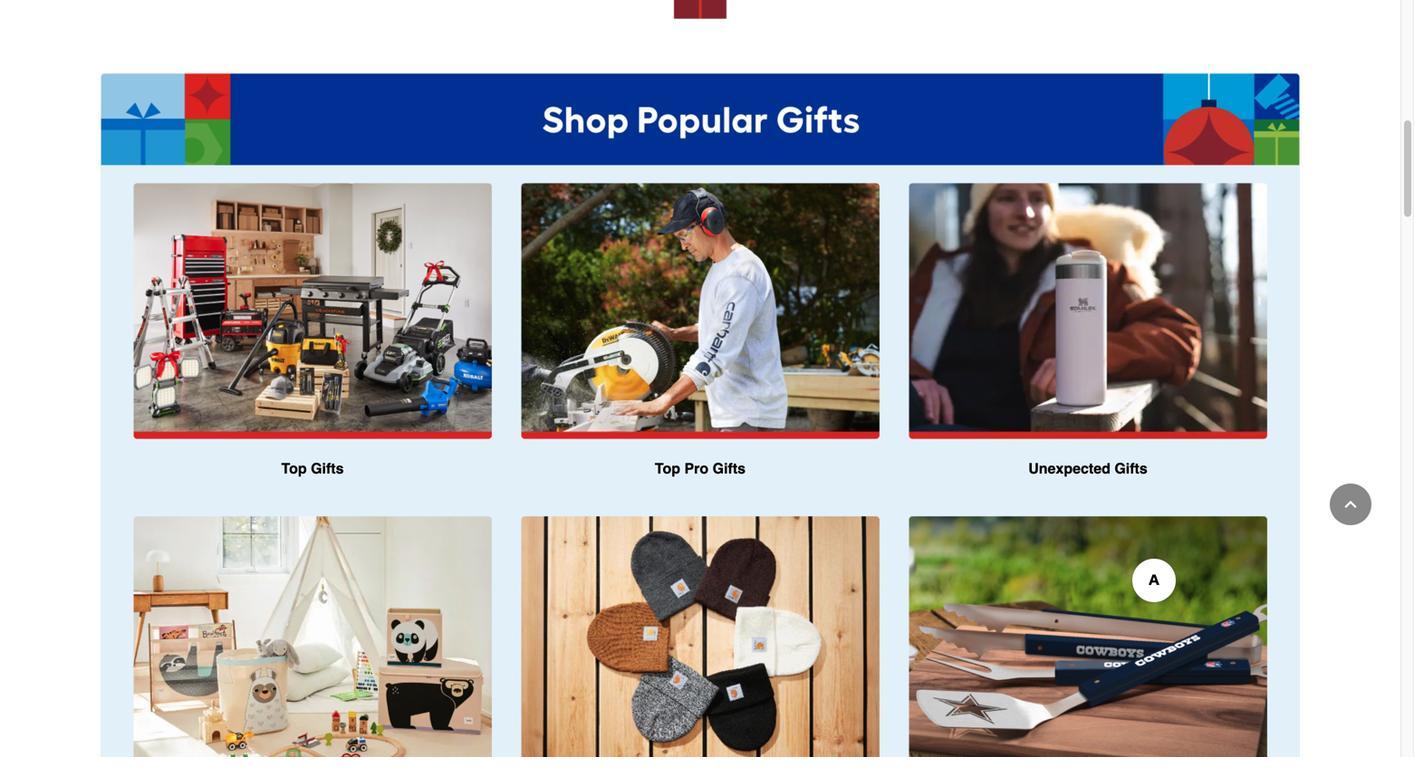 Task type: vqa. For each thing, say whether or not it's contained in the screenshot.
Top Gifts
yes



Task type: describe. For each thing, give the bounding box(es) containing it.
gifts for unexpected gifts
[[1115, 460, 1148, 477]]

a garage with outdoor power equipment, a grill, tool storage, a ladder, a shop vacuum and tools. image
[[133, 183, 492, 440]]

unexpected gifts
[[1029, 460, 1148, 477]]

unexpected
[[1029, 460, 1111, 477]]

pro
[[685, 460, 709, 477]]

a dallas cowboys grilling tool set with a spatula, grill fork and tongs on a cutting board. image
[[909, 516, 1268, 758]]

top gifts
[[281, 460, 344, 477]]

chevron up image
[[1342, 496, 1360, 514]]

an assortment of carhartt beanies in gray, black, white and brown. image
[[521, 516, 880, 758]]

a woman sitting in a wooden chair with a white stanley cup resting on the arm rest. image
[[909, 183, 1268, 440]]

top for top gifts
[[281, 460, 307, 477]]



Task type: locate. For each thing, give the bounding box(es) containing it.
shop popular gifts. image
[[101, 73, 1300, 165]]

a man in a long-sleeve carhartt shirt cutting a piece of wood with a dewalt circular saw. image
[[521, 183, 880, 440]]

2 horizontal spatial gifts
[[1115, 460, 1148, 477]]

top for top pro gifts
[[655, 460, 681, 477]]

gifts
[[311, 460, 344, 477], [713, 460, 746, 477], [1115, 460, 1148, 477]]

3 gifts from the left
[[1115, 460, 1148, 477]]

2 top from the left
[[655, 460, 681, 477]]

top
[[281, 460, 307, 477], [655, 460, 681, 477]]

scroll to top element
[[1330, 484, 1372, 526]]

a child's playroom with a wood train set, tent and animal-print storage bins. image
[[133, 516, 492, 758]]

1 gifts from the left
[[311, 460, 344, 477]]

top pro gifts
[[655, 460, 746, 477]]

1 top from the left
[[281, 460, 307, 477]]

2 gifts from the left
[[713, 460, 746, 477]]

0 horizontal spatial gifts
[[311, 460, 344, 477]]

1 horizontal spatial top
[[655, 460, 681, 477]]

gifts for top gifts
[[311, 460, 344, 477]]

0 horizontal spatial top
[[281, 460, 307, 477]]

1 horizontal spatial gifts
[[713, 460, 746, 477]]

an icon of a red wrapped gift. image
[[101, 0, 1300, 19]]



